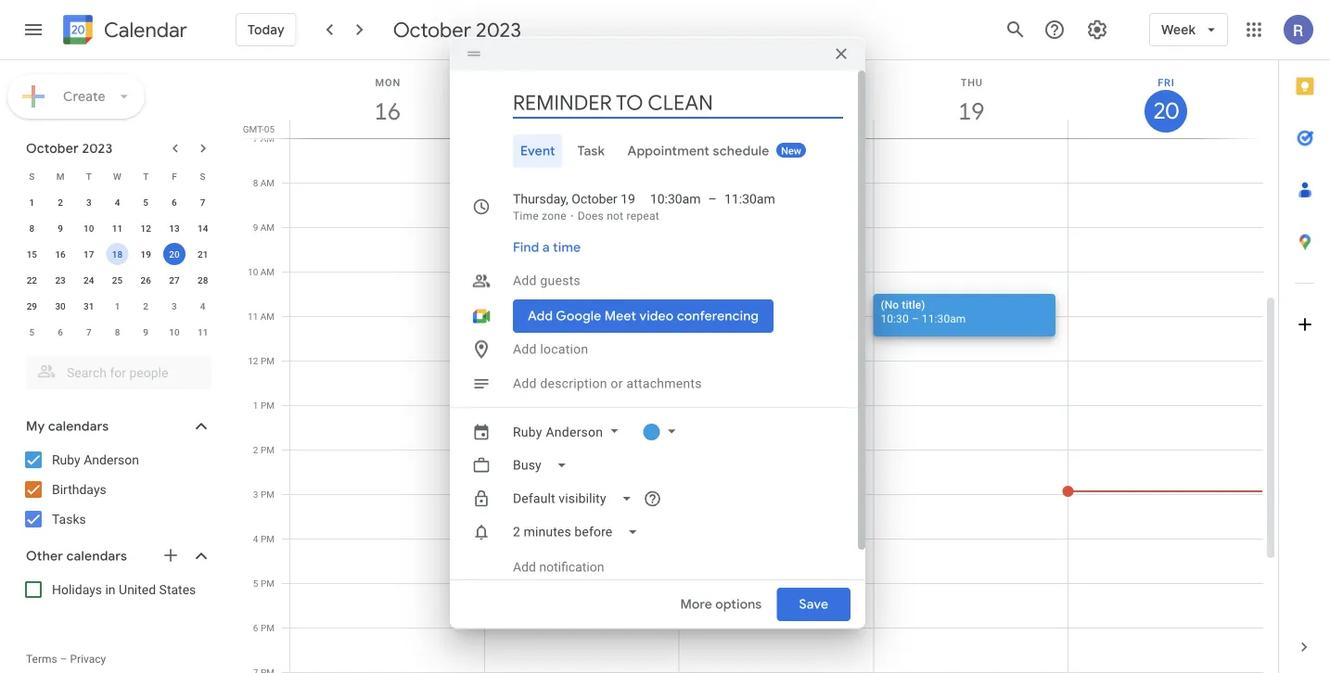 Task type: locate. For each thing, give the bounding box(es) containing it.
0 horizontal spatial 1
[[29, 197, 35, 208]]

column header
[[484, 60, 680, 138], [679, 60, 874, 138]]

15 element
[[21, 243, 43, 265]]

2 am from the top
[[260, 177, 275, 188]]

2 horizontal spatial 19
[[957, 96, 984, 127]]

8 down 7 am
[[253, 177, 258, 188]]

october 2023
[[393, 17, 521, 43], [26, 140, 113, 157]]

1 horizontal spatial 10
[[169, 327, 180, 338]]

add down find in the top of the page
[[513, 273, 537, 288]]

11:30am down the title)
[[922, 312, 966, 325]]

10 inside "10" element
[[84, 223, 94, 234]]

pm
[[261, 355, 275, 366], [261, 400, 275, 411], [261, 444, 275, 456], [261, 489, 275, 500], [261, 533, 275, 545], [261, 578, 275, 589], [261, 623, 275, 634]]

20 up 27
[[169, 249, 180, 260]]

6 down 30 element
[[58, 327, 63, 338]]

1 horizontal spatial t
[[143, 171, 149, 182]]

9 up the 16 element
[[58, 223, 63, 234]]

add inside dropdown button
[[513, 273, 537, 288]]

18
[[112, 249, 123, 260]]

1 inside november 1 element
[[115, 301, 120, 312]]

add inside button
[[513, 560, 536, 575]]

30
[[55, 301, 66, 312]]

31 element
[[78, 295, 100, 317]]

november 3 element
[[163, 295, 185, 317]]

5 up 12 element
[[143, 197, 148, 208]]

calendars right the my
[[48, 418, 109, 435]]

2 horizontal spatial –
[[912, 312, 919, 325]]

4 add from the top
[[513, 560, 536, 575]]

ruby anderson up birthdays
[[52, 452, 139, 468]]

7 left "05"
[[253, 133, 258, 144]]

0 horizontal spatial ruby anderson
[[52, 452, 139, 468]]

6 row from the top
[[18, 293, 217, 319]]

2 vertical spatial 3
[[253, 489, 258, 500]]

2 add from the top
[[513, 342, 537, 357]]

0 vertical spatial 5
[[143, 197, 148, 208]]

row containing s
[[18, 163, 217, 189]]

0 vertical spatial 2
[[58, 197, 63, 208]]

10 am
[[248, 266, 275, 277]]

2 inside november 2 element
[[143, 301, 148, 312]]

12 down "11 am"
[[248, 355, 258, 366]]

3 inside november 3 element
[[172, 301, 177, 312]]

2 inside grid
[[253, 444, 258, 456]]

0 horizontal spatial 11:30am
[[725, 191, 775, 207]]

4 up 5 pm
[[253, 533, 258, 545]]

2 horizontal spatial 9
[[253, 222, 258, 233]]

3 am from the top
[[260, 222, 275, 233]]

1 vertical spatial 4
[[200, 301, 205, 312]]

anderson down description
[[546, 424, 603, 440]]

settings menu image
[[1087, 19, 1109, 41]]

1 pm
[[253, 400, 275, 411]]

0 vertical spatial 1
[[29, 197, 35, 208]]

7
[[253, 133, 258, 144], [200, 197, 205, 208], [86, 327, 91, 338]]

terms
[[26, 653, 57, 666]]

appointment
[[628, 143, 710, 159]]

3 add from the top
[[513, 376, 537, 391]]

16 link
[[366, 90, 409, 133]]

privacy
[[70, 653, 106, 666]]

pm down 5 pm
[[261, 623, 275, 634]]

t left f
[[143, 171, 149, 182]]

11:30am
[[725, 191, 775, 207], [922, 312, 966, 325]]

10 for "10" element
[[84, 223, 94, 234]]

1 horizontal spatial s
[[200, 171, 206, 182]]

1 horizontal spatial 16
[[373, 96, 400, 127]]

am up 8 am on the top left of page
[[260, 133, 275, 144]]

states
[[159, 582, 196, 597]]

thursday, october 19
[[513, 191, 635, 207]]

pm up 6 pm
[[261, 578, 275, 589]]

1 add from the top
[[513, 273, 537, 288]]

2 vertical spatial –
[[60, 653, 67, 666]]

– right 10:30am
[[708, 191, 717, 207]]

0 vertical spatial 8
[[253, 177, 258, 188]]

4 up november 11 element
[[200, 301, 205, 312]]

mon
[[375, 77, 401, 88]]

4 pm from the top
[[261, 489, 275, 500]]

11
[[112, 223, 123, 234], [248, 311, 258, 322], [198, 327, 208, 338]]

2 vertical spatial 11
[[198, 327, 208, 338]]

pm for 1 pm
[[261, 400, 275, 411]]

8 down november 1 element
[[115, 327, 120, 338]]

19 column header
[[873, 60, 1069, 138]]

0 vertical spatial 16
[[373, 96, 400, 127]]

0 vertical spatial 12
[[141, 223, 151, 234]]

5 am from the top
[[260, 311, 275, 322]]

2 vertical spatial 10
[[169, 327, 180, 338]]

5 down 29 element
[[29, 327, 35, 338]]

4 up '11' "element"
[[115, 197, 120, 208]]

1 horizontal spatial october
[[393, 17, 471, 43]]

1 up november 8 element
[[115, 301, 120, 312]]

to element
[[708, 190, 717, 209]]

0 horizontal spatial 2
[[58, 197, 63, 208]]

16 down mon
[[373, 96, 400, 127]]

2 vertical spatial 7
[[86, 327, 91, 338]]

grid
[[238, 60, 1278, 674]]

2 pm
[[253, 444, 275, 456]]

1 horizontal spatial –
[[708, 191, 717, 207]]

ruby
[[513, 424, 543, 440], [52, 452, 80, 468]]

w
[[113, 171, 121, 182]]

0 horizontal spatial 2023
[[82, 140, 113, 157]]

12 up 19 element
[[141, 223, 151, 234]]

1 vertical spatial 16
[[55, 249, 66, 260]]

0 horizontal spatial 10
[[84, 223, 94, 234]]

0 horizontal spatial 4
[[115, 197, 120, 208]]

pm up 2 pm
[[261, 400, 275, 411]]

row group containing 1
[[18, 189, 217, 345]]

9 inside 'element'
[[143, 327, 148, 338]]

22 element
[[21, 269, 43, 291]]

7 down the 31 element at the top
[[86, 327, 91, 338]]

ruby up birthdays
[[52, 452, 80, 468]]

8
[[253, 177, 258, 188], [29, 223, 35, 234], [115, 327, 120, 338]]

2 horizontal spatial 11
[[248, 311, 258, 322]]

7 up '14' element
[[200, 197, 205, 208]]

1 vertical spatial 6
[[58, 327, 63, 338]]

2 down 26 element
[[143, 301, 148, 312]]

2 horizontal spatial 5
[[253, 578, 258, 589]]

1 horizontal spatial 19
[[621, 191, 635, 207]]

6 down f
[[172, 197, 177, 208]]

1 down "12 pm"
[[253, 400, 258, 411]]

add down add location at the bottom of page
[[513, 376, 537, 391]]

1 vertical spatial 8
[[29, 223, 35, 234]]

anderson down my calendars dropdown button
[[84, 452, 139, 468]]

6
[[172, 197, 177, 208], [58, 327, 63, 338], [253, 623, 258, 634]]

10 up "11 am"
[[248, 266, 258, 277]]

s right f
[[200, 171, 206, 182]]

28
[[198, 275, 208, 286]]

0 horizontal spatial t
[[86, 171, 92, 182]]

7 for the november 7 element
[[86, 327, 91, 338]]

12 for 12
[[141, 223, 151, 234]]

2 row from the top
[[18, 189, 217, 215]]

3 inside grid
[[253, 489, 258, 500]]

0 horizontal spatial ruby
[[52, 452, 80, 468]]

12
[[141, 223, 151, 234], [248, 355, 258, 366]]

0 vertical spatial 2023
[[476, 17, 521, 43]]

31
[[84, 301, 94, 312]]

6 pm
[[253, 623, 275, 634]]

0 horizontal spatial 19
[[141, 249, 151, 260]]

row down w
[[18, 189, 217, 215]]

row down november 1 element
[[18, 319, 217, 345]]

my calendars
[[26, 418, 109, 435]]

11 down the 'november 4' element
[[198, 327, 208, 338]]

20 down fri
[[1152, 96, 1178, 126]]

0 horizontal spatial anderson
[[84, 452, 139, 468]]

am for 10 am
[[260, 266, 275, 277]]

1 pm from the top
[[261, 355, 275, 366]]

8 up 15 element
[[29, 223, 35, 234]]

s left m
[[29, 171, 35, 182]]

notification
[[539, 560, 604, 575]]

row group
[[18, 189, 217, 345]]

row
[[18, 163, 217, 189], [18, 189, 217, 215], [18, 215, 217, 241], [18, 241, 217, 267], [18, 267, 217, 293], [18, 293, 217, 319], [18, 319, 217, 345]]

1 vertical spatial 2
[[143, 301, 148, 312]]

anderson
[[546, 424, 603, 440], [84, 452, 139, 468]]

october up does
[[572, 191, 618, 207]]

add left location
[[513, 342, 537, 357]]

4 row from the top
[[18, 241, 217, 267]]

row up 18 element
[[18, 215, 217, 241]]

pm up 1 pm
[[261, 355, 275, 366]]

october up mon
[[393, 17, 471, 43]]

0 horizontal spatial tab list
[[465, 134, 843, 168]]

0 vertical spatial october 2023
[[393, 17, 521, 43]]

anderson inside my calendars list
[[84, 452, 139, 468]]

29 element
[[21, 295, 43, 317]]

3 up "10" element
[[86, 197, 91, 208]]

gmt-
[[243, 123, 264, 135]]

18 element
[[106, 243, 128, 265]]

birthdays
[[52, 482, 106, 497]]

1 vertical spatial 2023
[[82, 140, 113, 157]]

row containing 8
[[18, 215, 217, 241]]

thursday,
[[513, 191, 569, 207]]

1 am from the top
[[260, 133, 275, 144]]

calendars
[[48, 418, 109, 435], [66, 548, 127, 565]]

19 link
[[950, 90, 993, 133]]

add left notification at the bottom left of page
[[513, 560, 536, 575]]

row up '11' "element"
[[18, 163, 217, 189]]

1 horizontal spatial tab list
[[1279, 60, 1330, 622]]

16 up "23"
[[55, 249, 66, 260]]

1 horizontal spatial 8
[[115, 327, 120, 338]]

1 vertical spatial 19
[[621, 191, 635, 207]]

am down 8 am on the top left of page
[[260, 222, 275, 233]]

1 vertical spatial 7
[[200, 197, 205, 208]]

add guests button
[[506, 264, 843, 298]]

10 up 17
[[84, 223, 94, 234]]

november 2 element
[[135, 295, 157, 317]]

s
[[29, 171, 35, 182], [200, 171, 206, 182]]

2 horizontal spatial 3
[[253, 489, 258, 500]]

11:30am right to element
[[725, 191, 775, 207]]

october 2023 grid
[[18, 163, 217, 345]]

2 vertical spatial october
[[572, 191, 618, 207]]

8 for 8 am
[[253, 177, 258, 188]]

9 up '10 am'
[[253, 222, 258, 233]]

1 vertical spatial ruby anderson
[[52, 452, 139, 468]]

4 inside grid
[[253, 533, 258, 545]]

2 down m
[[58, 197, 63, 208]]

new
[[781, 145, 802, 157]]

2 horizontal spatial 8
[[253, 177, 258, 188]]

0 horizontal spatial 16
[[55, 249, 66, 260]]

2 vertical spatial 4
[[253, 533, 258, 545]]

calendars for other calendars
[[66, 548, 127, 565]]

1
[[29, 197, 35, 208], [115, 301, 120, 312], [253, 400, 258, 411]]

october up m
[[26, 140, 79, 157]]

am up "12 pm"
[[260, 311, 275, 322]]

1 horizontal spatial 1
[[115, 301, 120, 312]]

0 vertical spatial ruby
[[513, 424, 543, 440]]

2 horizontal spatial 2
[[253, 444, 258, 456]]

am down 9 am
[[260, 266, 275, 277]]

7 pm from the top
[[261, 623, 275, 634]]

9 for 9 am
[[253, 222, 258, 233]]

my calendars list
[[4, 445, 230, 534]]

10 down november 3 element
[[169, 327, 180, 338]]

1 s from the left
[[29, 171, 35, 182]]

0 vertical spatial 10
[[84, 223, 94, 234]]

2 pm from the top
[[261, 400, 275, 411]]

0 vertical spatial 11:30am
[[725, 191, 775, 207]]

am up 9 am
[[260, 177, 275, 188]]

11 for november 11 element
[[198, 327, 208, 338]]

10 inside november 10 element
[[169, 327, 180, 338]]

1 horizontal spatial 9
[[143, 327, 148, 338]]

row up november 8 element
[[18, 293, 217, 319]]

1 vertical spatial 20
[[169, 249, 180, 260]]

0 horizontal spatial 9
[[58, 223, 63, 234]]

0 vertical spatial calendars
[[48, 418, 109, 435]]

1 horizontal spatial ruby anderson
[[513, 424, 603, 440]]

1 for 1 pm
[[253, 400, 258, 411]]

5 row from the top
[[18, 267, 217, 293]]

8 inside november 8 element
[[115, 327, 120, 338]]

pm for 5 pm
[[261, 578, 275, 589]]

grid containing 16
[[238, 60, 1278, 674]]

1 vertical spatial calendars
[[66, 548, 127, 565]]

add notification button
[[506, 545, 612, 590]]

2 horizontal spatial 6
[[253, 623, 258, 634]]

november 10 element
[[163, 321, 185, 343]]

12 inside 12 element
[[141, 223, 151, 234]]

pm up 5 pm
[[261, 533, 275, 545]]

4 am from the top
[[260, 266, 275, 277]]

0 horizontal spatial 6
[[58, 327, 63, 338]]

pm up 3 pm
[[261, 444, 275, 456]]

0 vertical spatial october
[[393, 17, 471, 43]]

1 horizontal spatial 3
[[172, 301, 177, 312]]

0 vertical spatial anderson
[[546, 424, 603, 440]]

– down the title)
[[912, 312, 919, 325]]

18 cell
[[103, 241, 132, 267]]

1 horizontal spatial 11
[[198, 327, 208, 338]]

1 up 15 element
[[29, 197, 35, 208]]

3 up november 10 element in the left of the page
[[172, 301, 177, 312]]

0 horizontal spatial october
[[26, 140, 79, 157]]

0 horizontal spatial 5
[[29, 327, 35, 338]]

tab list containing event
[[465, 134, 843, 168]]

11 down '10 am'
[[248, 311, 258, 322]]

None field
[[506, 449, 582, 482], [506, 482, 647, 516], [506, 516, 653, 549], [506, 449, 582, 482], [506, 482, 647, 516], [506, 516, 653, 549]]

1 horizontal spatial 5
[[143, 197, 148, 208]]

my
[[26, 418, 45, 435]]

19 up does not repeat
[[621, 191, 635, 207]]

a
[[543, 239, 550, 256]]

20 inside '20' column header
[[1152, 96, 1178, 126]]

11 up 18
[[112, 223, 123, 234]]

8 for november 8 element
[[115, 327, 120, 338]]

0 vertical spatial 20
[[1152, 96, 1178, 126]]

0 horizontal spatial 11
[[112, 223, 123, 234]]

8 inside grid
[[253, 177, 258, 188]]

20
[[1152, 96, 1178, 126], [169, 249, 180, 260]]

7 row from the top
[[18, 319, 217, 345]]

10 for november 10 element in the left of the page
[[169, 327, 180, 338]]

pm for 2 pm
[[261, 444, 275, 456]]

tasks
[[52, 512, 86, 527]]

19 up 26
[[141, 249, 151, 260]]

2 vertical spatial 8
[[115, 327, 120, 338]]

2
[[58, 197, 63, 208], [143, 301, 148, 312], [253, 444, 258, 456]]

0 vertical spatial 7
[[253, 133, 258, 144]]

1 for november 1 element
[[115, 301, 120, 312]]

0 vertical spatial –
[[708, 191, 717, 207]]

november 5 element
[[21, 321, 43, 343]]

– for 11:30am
[[708, 191, 717, 207]]

calendars for my calendars
[[48, 418, 109, 435]]

am for 7 am
[[260, 133, 275, 144]]

united
[[119, 582, 156, 597]]

6 down 5 pm
[[253, 623, 258, 634]]

– right terms
[[60, 653, 67, 666]]

11 inside "element"
[[112, 223, 123, 234]]

24 element
[[78, 269, 100, 291]]

find a time
[[513, 239, 581, 256]]

10
[[84, 223, 94, 234], [248, 266, 258, 277], [169, 327, 180, 338]]

2 vertical spatial 6
[[253, 623, 258, 634]]

2 vertical spatial 5
[[253, 578, 258, 589]]

pm down 2 pm
[[261, 489, 275, 500]]

3
[[86, 197, 91, 208], [172, 301, 177, 312], [253, 489, 258, 500]]

row down 18 element
[[18, 267, 217, 293]]

None search field
[[0, 349, 230, 390]]

3 pm from the top
[[261, 444, 275, 456]]

22
[[27, 275, 37, 286]]

ruby anderson down description
[[513, 424, 603, 440]]

1 row from the top
[[18, 163, 217, 189]]

3 down 2 pm
[[253, 489, 258, 500]]

2 horizontal spatial 4
[[253, 533, 258, 545]]

ruby down description
[[513, 424, 543, 440]]

thu
[[961, 77, 983, 88]]

add description or attachments
[[513, 376, 702, 391]]

19 down thu on the right of page
[[957, 96, 984, 127]]

11 for '11' "element"
[[112, 223, 123, 234]]

4 inside the 'november 4' element
[[200, 301, 205, 312]]

column header up new element
[[679, 60, 874, 138]]

ruby anderson
[[513, 424, 603, 440], [52, 452, 139, 468]]

repeat
[[627, 210, 660, 223]]

7 inside grid
[[253, 133, 258, 144]]

1 vertical spatial 12
[[248, 355, 258, 366]]

row up the 25 element
[[18, 241, 217, 267]]

row containing 5
[[18, 319, 217, 345]]

2 vertical spatial 1
[[253, 400, 258, 411]]

4
[[115, 197, 120, 208], [200, 301, 205, 312], [253, 533, 258, 545]]

9 down november 2 element
[[143, 327, 148, 338]]

1 inside grid
[[253, 400, 258, 411]]

calendars up "in"
[[66, 548, 127, 565]]

5 inside "element"
[[29, 327, 35, 338]]

5 up 6 pm
[[253, 578, 258, 589]]

am
[[260, 133, 275, 144], [260, 177, 275, 188], [260, 222, 275, 233], [260, 266, 275, 277], [260, 311, 275, 322]]

column header up task
[[484, 60, 680, 138]]

2 vertical spatial 2
[[253, 444, 258, 456]]

24
[[84, 275, 94, 286]]

0 horizontal spatial 8
[[29, 223, 35, 234]]

1 vertical spatial anderson
[[84, 452, 139, 468]]

october 2023 up m
[[26, 140, 113, 157]]

1 vertical spatial 5
[[29, 327, 35, 338]]

3 row from the top
[[18, 215, 217, 241]]

tab list
[[1279, 60, 1330, 622], [465, 134, 843, 168]]

15
[[27, 249, 37, 260]]

1 vertical spatial 11:30am
[[922, 312, 966, 325]]

2 up 3 pm
[[253, 444, 258, 456]]

calendar heading
[[100, 17, 187, 43]]

october
[[393, 17, 471, 43], [26, 140, 79, 157], [572, 191, 618, 207]]

11 for 11 am
[[248, 311, 258, 322]]

1 horizontal spatial ruby
[[513, 424, 543, 440]]

fri
[[1158, 77, 1175, 88]]

16 column header
[[289, 60, 485, 138]]

0 horizontal spatial –
[[60, 653, 67, 666]]

5 pm from the top
[[261, 533, 275, 545]]

1 vertical spatial ruby
[[52, 452, 80, 468]]

description
[[540, 376, 607, 391]]

add
[[513, 273, 537, 288], [513, 342, 537, 357], [513, 376, 537, 391], [513, 560, 536, 575]]

19
[[957, 96, 984, 127], [621, 191, 635, 207], [141, 249, 151, 260]]

1 horizontal spatial 6
[[172, 197, 177, 208]]

4 for the 'november 4' element
[[200, 301, 205, 312]]

25
[[112, 275, 123, 286]]

1 vertical spatial october 2023
[[26, 140, 113, 157]]

2 horizontal spatial 1
[[253, 400, 258, 411]]

6 pm from the top
[[261, 578, 275, 589]]

t left w
[[86, 171, 92, 182]]

november 8 element
[[106, 321, 128, 343]]

october 2023 up mon
[[393, 17, 521, 43]]

0 vertical spatial 11
[[112, 223, 123, 234]]



Task type: vqa. For each thing, say whether or not it's contained in the screenshot.
November 9 element
yes



Task type: describe. For each thing, give the bounding box(es) containing it.
11:30am inside "(no title) 10:30 – 11:30am"
[[922, 312, 966, 325]]

11 am
[[248, 311, 275, 322]]

20 column header
[[1068, 60, 1264, 138]]

16 element
[[49, 243, 71, 265]]

holidays in united states
[[52, 582, 196, 597]]

20, today element
[[163, 243, 185, 265]]

row containing 15
[[18, 241, 217, 267]]

add for add notification
[[513, 560, 536, 575]]

25 element
[[106, 269, 128, 291]]

21
[[198, 249, 208, 260]]

6 for 6 pm
[[253, 623, 258, 634]]

not
[[607, 210, 624, 223]]

1 t from the left
[[86, 171, 92, 182]]

create button
[[7, 74, 145, 119]]

2 for november 2 element
[[143, 301, 148, 312]]

21 element
[[192, 243, 214, 265]]

add for add description or attachments
[[513, 376, 537, 391]]

20 link
[[1145, 90, 1188, 133]]

1 horizontal spatial anderson
[[546, 424, 603, 440]]

does not repeat
[[578, 210, 660, 223]]

guests
[[540, 273, 581, 288]]

0 vertical spatial 4
[[115, 197, 120, 208]]

(no title) 10:30 – 11:30am
[[881, 298, 966, 325]]

terms link
[[26, 653, 57, 666]]

12 pm
[[248, 355, 275, 366]]

schedule
[[713, 143, 770, 159]]

november 4 element
[[192, 295, 214, 317]]

add for add location
[[513, 342, 537, 357]]

2 column header from the left
[[679, 60, 874, 138]]

november 11 element
[[192, 321, 214, 343]]

in
[[105, 582, 116, 597]]

calendar element
[[59, 11, 187, 52]]

10:30am – 11:30am
[[650, 191, 775, 207]]

pm for 3 pm
[[261, 489, 275, 500]]

27
[[169, 275, 180, 286]]

ruby anderson inside my calendars list
[[52, 452, 139, 468]]

19 inside 19 element
[[141, 249, 151, 260]]

main drawer image
[[22, 19, 45, 41]]

5 pm
[[253, 578, 275, 589]]

14
[[198, 223, 208, 234]]

appointment schedule
[[628, 143, 770, 159]]

add guests
[[513, 273, 581, 288]]

gmt-05
[[243, 123, 275, 135]]

other calendars
[[26, 548, 127, 565]]

am for 8 am
[[260, 177, 275, 188]]

10 for 10 am
[[248, 266, 258, 277]]

10 element
[[78, 217, 100, 239]]

05
[[264, 123, 275, 135]]

29
[[27, 301, 37, 312]]

9 am
[[253, 222, 275, 233]]

row containing 1
[[18, 189, 217, 215]]

add location
[[513, 342, 589, 357]]

10:30
[[881, 312, 909, 325]]

week
[[1162, 21, 1196, 38]]

20 cell
[[160, 241, 189, 267]]

task button
[[570, 134, 613, 168]]

thu 19
[[957, 77, 984, 127]]

row containing 22
[[18, 267, 217, 293]]

or
[[611, 376, 623, 391]]

9 for november 9 'element'
[[143, 327, 148, 338]]

3 for november 3 element
[[172, 301, 177, 312]]

1 horizontal spatial october 2023
[[393, 17, 521, 43]]

today
[[248, 21, 285, 38]]

30 element
[[49, 295, 71, 317]]

am for 11 am
[[260, 311, 275, 322]]

today button
[[236, 7, 297, 52]]

6 for november 6 element
[[58, 327, 63, 338]]

am for 9 am
[[260, 222, 275, 233]]

pm for 4 pm
[[261, 533, 275, 545]]

1 column header from the left
[[484, 60, 680, 138]]

8 am
[[253, 177, 275, 188]]

19 inside 19 column header
[[957, 96, 984, 127]]

1 horizontal spatial 7
[[200, 197, 205, 208]]

2 t from the left
[[143, 171, 149, 182]]

title)
[[902, 298, 926, 311]]

m
[[56, 171, 64, 182]]

5 for november 5 "element"
[[29, 327, 35, 338]]

16 inside the mon 16
[[373, 96, 400, 127]]

2 s from the left
[[200, 171, 206, 182]]

my calendars button
[[4, 412, 230, 442]]

23
[[55, 275, 66, 286]]

location
[[540, 342, 589, 357]]

17 element
[[78, 243, 100, 265]]

holidays
[[52, 582, 102, 597]]

17
[[84, 249, 94, 260]]

(no
[[881, 298, 899, 311]]

5 for 5 pm
[[253, 578, 258, 589]]

0 vertical spatial 3
[[86, 197, 91, 208]]

add other calendars image
[[161, 546, 180, 565]]

7 for 7 am
[[253, 133, 258, 144]]

time zone
[[513, 210, 567, 223]]

0 horizontal spatial october 2023
[[26, 140, 113, 157]]

10:30am
[[650, 191, 701, 207]]

20 inside 20, today 'element'
[[169, 249, 180, 260]]

27 element
[[163, 269, 185, 291]]

pm for 12 pm
[[261, 355, 275, 366]]

– inside "(no title) 10:30 – 11:30am"
[[912, 312, 919, 325]]

pm for 6 pm
[[261, 623, 275, 634]]

add for add guests
[[513, 273, 537, 288]]

time
[[553, 239, 581, 256]]

4 pm
[[253, 533, 275, 545]]

fri 20
[[1152, 77, 1178, 126]]

calendar
[[104, 17, 187, 43]]

12 element
[[135, 217, 157, 239]]

week button
[[1150, 7, 1228, 52]]

1 horizontal spatial 2023
[[476, 17, 521, 43]]

23 element
[[49, 269, 71, 291]]

other
[[26, 548, 63, 565]]

row containing 29
[[18, 293, 217, 319]]

11 element
[[106, 217, 128, 239]]

f
[[172, 171, 177, 182]]

4 for 4 pm
[[253, 533, 258, 545]]

november 9 element
[[135, 321, 157, 343]]

28 element
[[192, 269, 214, 291]]

7 am
[[253, 133, 275, 144]]

add notification
[[513, 560, 604, 575]]

zone
[[542, 210, 567, 223]]

november 6 element
[[49, 321, 71, 343]]

– for privacy
[[60, 653, 67, 666]]

ruby inside my calendars list
[[52, 452, 80, 468]]

1 vertical spatial october
[[26, 140, 79, 157]]

event
[[520, 143, 555, 159]]

19 element
[[135, 243, 157, 265]]

task
[[578, 143, 605, 159]]

november 1 element
[[106, 295, 128, 317]]

terms – privacy
[[26, 653, 106, 666]]

0 vertical spatial 6
[[172, 197, 177, 208]]

find
[[513, 239, 539, 256]]

november 7 element
[[78, 321, 100, 343]]

create
[[63, 88, 106, 105]]

3 for 3 pm
[[253, 489, 258, 500]]

attachments
[[627, 376, 702, 391]]

2 horizontal spatial october
[[572, 191, 618, 207]]

2 for 2 pm
[[253, 444, 258, 456]]

Search for people text field
[[37, 356, 200, 390]]

16 inside october 2023 grid
[[55, 249, 66, 260]]

new element
[[777, 143, 806, 158]]

does
[[578, 210, 604, 223]]

26 element
[[135, 269, 157, 291]]

14 element
[[192, 217, 214, 239]]

13 element
[[163, 217, 185, 239]]

13
[[169, 223, 180, 234]]

Add title text field
[[513, 89, 843, 117]]

other calendars button
[[4, 542, 230, 572]]

event button
[[513, 134, 563, 168]]

26
[[141, 275, 151, 286]]

find a time button
[[506, 231, 588, 264]]

12 for 12 pm
[[248, 355, 258, 366]]



